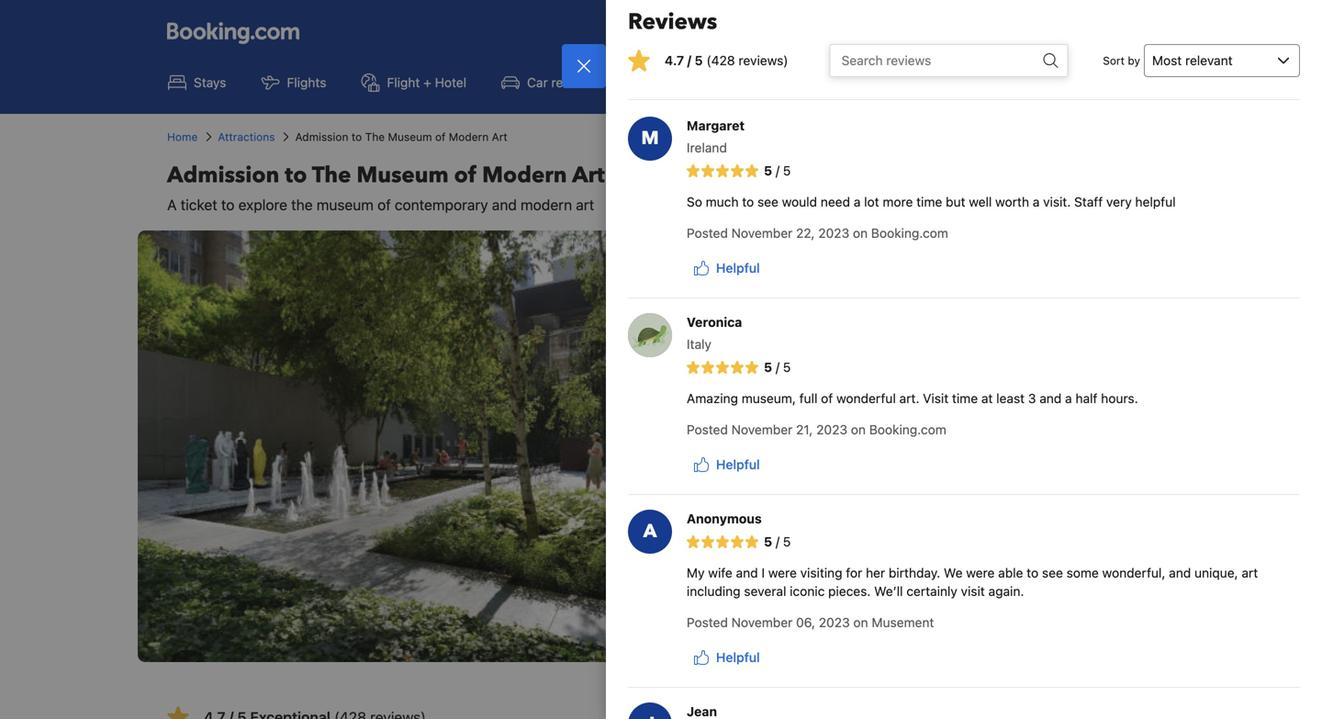 Task type: locate. For each thing, give the bounding box(es) containing it.
and left modern
[[492, 196, 517, 214]]

and right "3"
[[1040, 391, 1062, 406]]

of inside reviews dialog
[[821, 391, 833, 406]]

3 posted from the top
[[687, 615, 728, 630]]

home
[[167, 130, 198, 143]]

0 horizontal spatial art
[[492, 130, 508, 143]]

of right museum
[[378, 196, 391, 214]]

posted
[[687, 226, 728, 241], [687, 422, 728, 437], [687, 615, 728, 630]]

art right unique,
[[1242, 565, 1259, 581]]

i
[[762, 565, 765, 581]]

pieces.
[[829, 584, 871, 599]]

Search reviews search field
[[840, 51, 1037, 71]]

1 horizontal spatial see
[[1043, 565, 1064, 581]]

on down pieces.
[[854, 615, 869, 630]]

time left at
[[953, 391, 978, 406]]

1 vertical spatial the
[[312, 160, 351, 191]]

art for admission to the museum of modern art a ticket to explore the museum of contemporary and modern art
[[572, 160, 605, 191]]

to
[[352, 130, 362, 143], [285, 160, 307, 191], [743, 194, 754, 209], [221, 196, 235, 214], [1027, 565, 1039, 581]]

museum
[[388, 130, 432, 143], [357, 160, 449, 191]]

0 horizontal spatial admission
[[167, 160, 280, 191]]

stays
[[194, 75, 226, 90]]

of right full
[[821, 391, 833, 406]]

1 vertical spatial museum
[[357, 160, 449, 191]]

2 vertical spatial helpful
[[717, 650, 760, 665]]

to up admission to the museum of modern art a ticket to explore the museum of contemporary and modern art at the left of page
[[352, 130, 362, 143]]

0 vertical spatial art
[[492, 130, 508, 143]]

2 vertical spatial posted
[[687, 615, 728, 630]]

posted down so
[[687, 226, 728, 241]]

helpful
[[1136, 194, 1176, 209]]

veronica
[[687, 315, 743, 330]]

1 vertical spatial admission
[[167, 160, 280, 191]]

0 vertical spatial modern
[[449, 130, 489, 143]]

0 vertical spatial 2023
[[819, 226, 850, 241]]

1 5 / 5 from the top
[[764, 163, 791, 178]]

posted for a
[[687, 615, 728, 630]]

0 vertical spatial admission
[[295, 130, 349, 143]]

the up admission to the museum of modern art a ticket to explore the museum of contemporary and modern art at the left of page
[[365, 130, 385, 143]]

and left i
[[736, 565, 758, 581]]

car rentals
[[527, 75, 592, 90]]

on down lot
[[853, 226, 868, 241]]

1 vertical spatial art
[[572, 160, 605, 191]]

least
[[997, 391, 1025, 406]]

art inside admission to the museum of modern art a ticket to explore the museum of contemporary and modern art
[[572, 160, 605, 191]]

certainly
[[907, 584, 958, 599]]

art inside admission to the museum of modern art a ticket to explore the museum of contemporary and modern art
[[576, 196, 595, 214]]

reviews dialog
[[562, 0, 1323, 719]]

veronica italy
[[687, 315, 743, 352]]

0 vertical spatial booking.com
[[872, 226, 949, 241]]

2023 for m
[[819, 226, 850, 241]]

to right much
[[743, 194, 754, 209]]

but
[[946, 194, 966, 209]]

1 horizontal spatial art
[[572, 160, 605, 191]]

november down museum,
[[732, 422, 793, 437]]

flights link
[[246, 62, 342, 103]]

the inside admission to the museum of modern art a ticket to explore the museum of contemporary and modern art
[[312, 160, 351, 191]]

booking.com for posted november 21, 2023 on booking.com
[[870, 422, 947, 437]]

admission inside admission to the museum of modern art a ticket to explore the museum of contemporary and modern art
[[167, 160, 280, 191]]

posted november 22, 2023 on booking.com
[[687, 226, 949, 241]]

visit
[[923, 391, 949, 406]]

2023 right 22,
[[819, 226, 850, 241]]

helpful button up veronica
[[687, 252, 768, 285]]

1 vertical spatial 5 / 5
[[764, 360, 791, 375]]

were right i
[[769, 565, 797, 581]]

the
[[365, 130, 385, 143], [312, 160, 351, 191]]

5 / 5 up would
[[764, 163, 791, 178]]

2 5 / 5 from the top
[[764, 360, 791, 375]]

0 vertical spatial helpful button
[[687, 252, 768, 285]]

0 vertical spatial posted
[[687, 226, 728, 241]]

were
[[769, 565, 797, 581], [967, 565, 995, 581]]

art
[[492, 130, 508, 143], [572, 160, 605, 191]]

modern inside admission to the museum of modern art a ticket to explore the museum of contemporary and modern art
[[482, 160, 567, 191]]

2 horizontal spatial a
[[1066, 391, 1073, 406]]

1 vertical spatial time
[[953, 391, 978, 406]]

time
[[917, 194, 943, 209], [953, 391, 978, 406]]

/
[[688, 53, 692, 68], [776, 163, 780, 178], [776, 360, 780, 375], [776, 534, 780, 549]]

november for a
[[732, 615, 793, 630]]

3 helpful button from the top
[[687, 641, 768, 674]]

0 horizontal spatial art
[[576, 196, 595, 214]]

ticket
[[181, 196, 217, 214]]

posted november 21, 2023 on booking.com
[[687, 422, 947, 437]]

museum down flight + hotel link
[[388, 130, 432, 143]]

jean element
[[646, 712, 655, 719]]

a left visit.
[[1033, 194, 1040, 209]]

margaret element
[[642, 126, 659, 152]]

1 helpful from the top
[[717, 260, 760, 276]]

see left would
[[758, 194, 779, 209]]

birthday.
[[889, 565, 941, 581]]

reviews
[[628, 7, 718, 37]]

0 vertical spatial museum
[[388, 130, 432, 143]]

see left some
[[1043, 565, 1064, 581]]

1 vertical spatial art
[[1242, 565, 1259, 581]]

4.7
[[665, 53, 684, 68]]

to right able
[[1027, 565, 1039, 581]]

booking.com down more
[[872, 226, 949, 241]]

5 / 5
[[764, 163, 791, 178], [764, 360, 791, 375], [764, 534, 791, 549]]

1 november from the top
[[732, 226, 793, 241]]

posted down amazing
[[687, 422, 728, 437]]

art right modern
[[576, 196, 595, 214]]

modern down hotel
[[449, 130, 489, 143]]

1 vertical spatial booking.com
[[870, 422, 947, 437]]

1 vertical spatial november
[[732, 422, 793, 437]]

flight + hotel link
[[346, 62, 482, 103]]

november down the several at the bottom
[[732, 615, 793, 630]]

booking.com
[[872, 226, 949, 241], [870, 422, 947, 437]]

helpful up veronica
[[717, 260, 760, 276]]

wonderful,
[[1103, 565, 1166, 581]]

booking.com down art.
[[870, 422, 947, 437]]

2 vertical spatial 2023
[[819, 615, 850, 630]]

1 horizontal spatial art
[[1242, 565, 1259, 581]]

of
[[435, 130, 446, 143], [454, 160, 477, 191], [378, 196, 391, 214], [821, 391, 833, 406]]

1 helpful button from the top
[[687, 252, 768, 285]]

art inside my wife and i were visiting for her birthday.  we were able to see some wonderful, and unique, art including several iconic pieces.  we'll certainly visit again.
[[1242, 565, 1259, 581]]

5 / 5 for to
[[764, 163, 791, 178]]

admission up ticket
[[167, 160, 280, 191]]

flight + hotel
[[387, 75, 467, 90]]

helpful button
[[687, 252, 768, 285], [687, 448, 768, 481], [687, 641, 768, 674]]

0 horizontal spatial a
[[854, 194, 861, 209]]

museum for admission to the museum of modern art a ticket to explore the museum of contemporary and modern art
[[357, 160, 449, 191]]

1 horizontal spatial time
[[953, 391, 978, 406]]

admission
[[295, 130, 349, 143], [167, 160, 280, 191]]

and
[[492, 196, 517, 214], [1040, 391, 1062, 406], [736, 565, 758, 581], [1170, 565, 1192, 581]]

the for admission to the museum of modern art a ticket to explore the museum of contemporary and modern art
[[312, 160, 351, 191]]

3 november from the top
[[732, 615, 793, 630]]

helpful button for a
[[687, 641, 768, 674]]

0 vertical spatial november
[[732, 226, 793, 241]]

admission down flights in the left top of the page
[[295, 130, 349, 143]]

full
[[800, 391, 818, 406]]

1 vertical spatial 2023
[[817, 422, 848, 437]]

several
[[744, 584, 787, 599]]

5 / 5 up i
[[764, 534, 791, 549]]

1 horizontal spatial were
[[967, 565, 995, 581]]

2023 right 21,
[[817, 422, 848, 437]]

time left but
[[917, 194, 943, 209]]

1 vertical spatial helpful button
[[687, 448, 768, 481]]

2023 right 06,
[[819, 615, 850, 630]]

admission to the museum of modern art a ticket to explore the museum of contemporary and modern art
[[167, 160, 605, 214]]

and left unique,
[[1170, 565, 1192, 581]]

1 horizontal spatial admission
[[295, 130, 349, 143]]

at
[[982, 391, 993, 406]]

helpful button up anonymous
[[687, 448, 768, 481]]

2 vertical spatial november
[[732, 615, 793, 630]]

art for admission to the museum of modern art
[[492, 130, 508, 143]]

taxis
[[823, 75, 851, 90]]

1 vertical spatial helpful
[[717, 457, 760, 472]]

museum inside admission to the museum of modern art a ticket to explore the museum of contemporary and modern art
[[357, 160, 449, 191]]

1 horizontal spatial the
[[365, 130, 385, 143]]

see
[[758, 194, 779, 209], [1043, 565, 1064, 581]]

0 vertical spatial time
[[917, 194, 943, 209]]

5 / 5 up museum,
[[764, 360, 791, 375]]

booking.com image
[[167, 22, 299, 44]]

posted for m
[[687, 226, 728, 241]]

0 horizontal spatial a
[[167, 196, 177, 214]]

amazing museum, full of wonderful art. visit time at least 3 and a half hours.
[[687, 391, 1139, 406]]

some
[[1067, 565, 1099, 581]]

0 vertical spatial on
[[853, 226, 868, 241]]

the up museum
[[312, 160, 351, 191]]

art
[[576, 196, 595, 214], [1242, 565, 1259, 581]]

anonymous
[[687, 511, 762, 526]]

0 vertical spatial art
[[576, 196, 595, 214]]

on down wonderful at the right bottom
[[851, 422, 866, 437]]

were up 'visit'
[[967, 565, 995, 581]]

visit.
[[1044, 194, 1071, 209]]

we
[[944, 565, 963, 581]]

hotel
[[435, 75, 467, 90]]

so
[[687, 194, 703, 209]]

0 horizontal spatial were
[[769, 565, 797, 581]]

1 vertical spatial modern
[[482, 160, 567, 191]]

0 vertical spatial the
[[365, 130, 385, 143]]

1 vertical spatial a
[[644, 519, 657, 544]]

1 posted from the top
[[687, 226, 728, 241]]

a left anonymous
[[644, 519, 657, 544]]

museum down admission to the museum of modern art
[[357, 160, 449, 191]]

0 horizontal spatial the
[[312, 160, 351, 191]]

2 vertical spatial helpful button
[[687, 641, 768, 674]]

on for m
[[853, 226, 868, 241]]

contemporary
[[395, 196, 488, 214]]

helpful
[[717, 260, 760, 276], [717, 457, 760, 472], [717, 650, 760, 665]]

november left 22,
[[732, 226, 793, 241]]

the
[[291, 196, 313, 214]]

3 5 / 5 from the top
[[764, 534, 791, 549]]

we'll
[[875, 584, 903, 599]]

a left half
[[1066, 391, 1073, 406]]

a left ticket
[[167, 196, 177, 214]]

2 vertical spatial 5 / 5
[[764, 534, 791, 549]]

margaret ireland
[[687, 118, 745, 155]]

3 helpful from the top
[[717, 650, 760, 665]]

0 vertical spatial a
[[167, 196, 177, 214]]

helpful up anonymous
[[717, 457, 760, 472]]

helpful button down including
[[687, 641, 768, 674]]

1 vertical spatial see
[[1043, 565, 1064, 581]]

5
[[695, 53, 703, 68], [764, 163, 773, 178], [783, 163, 791, 178], [764, 360, 773, 375], [783, 360, 791, 375], [764, 534, 773, 549], [783, 534, 791, 549]]

of down hotel
[[435, 130, 446, 143]]

2 november from the top
[[732, 422, 793, 437]]

0 vertical spatial helpful
[[717, 260, 760, 276]]

attractions
[[218, 130, 275, 143]]

modern for admission to the museum of modern art
[[449, 130, 489, 143]]

posted down including
[[687, 615, 728, 630]]

0 horizontal spatial time
[[917, 194, 943, 209]]

museum
[[317, 196, 374, 214]]

modern up modern
[[482, 160, 567, 191]]

1 horizontal spatial a
[[644, 519, 657, 544]]

staff
[[1075, 194, 1103, 209]]

0 vertical spatial 5 / 5
[[764, 163, 791, 178]]

1 were from the left
[[769, 565, 797, 581]]

1 vertical spatial posted
[[687, 422, 728, 437]]

0 horizontal spatial see
[[758, 194, 779, 209]]

flights
[[287, 75, 327, 90]]

helpful down including
[[717, 650, 760, 665]]

a left lot
[[854, 194, 861, 209]]

2 vertical spatial on
[[854, 615, 869, 630]]

2 were from the left
[[967, 565, 995, 581]]

musement
[[872, 615, 935, 630]]



Task type: describe. For each thing, give the bounding box(es) containing it.
see inside my wife and i were visiting for her birthday.  we were able to see some wonderful, and unique, art including several iconic pieces.  we'll certainly visit again.
[[1043, 565, 1064, 581]]

my wife and i were visiting for her birthday.  we were able to see some wonderful, and unique, art including several iconic pieces.  we'll certainly visit again.
[[687, 565, 1259, 599]]

so much to see would need a lot more time but well worth a visit. staff very helpful
[[687, 194, 1176, 209]]

hours.
[[1102, 391, 1139, 406]]

her
[[866, 565, 886, 581]]

modern for admission to the museum of modern art a ticket to explore the museum of contemporary and modern art
[[482, 160, 567, 191]]

of up contemporary
[[454, 160, 477, 191]]

amazing
[[687, 391, 739, 406]]

the for admission to the museum of modern art
[[365, 130, 385, 143]]

admission to the museum of modern art
[[295, 130, 508, 143]]

my
[[687, 565, 705, 581]]

wife
[[709, 565, 733, 581]]

would
[[782, 194, 818, 209]]

unique,
[[1195, 565, 1239, 581]]

airport taxis
[[778, 75, 851, 90]]

for
[[846, 565, 863, 581]]

visiting
[[801, 565, 843, 581]]

(428
[[707, 53, 735, 68]]

a inside reviews dialog
[[644, 519, 657, 544]]

modern
[[521, 196, 572, 214]]

rentals
[[552, 75, 592, 90]]

m
[[642, 126, 659, 151]]

lot
[[865, 194, 880, 209]]

well
[[969, 194, 992, 209]]

4.7 / 5 (428 reviews)
[[665, 53, 789, 68]]

museum,
[[742, 391, 796, 406]]

worth
[[996, 194, 1030, 209]]

anonymous element
[[644, 519, 657, 545]]

need
[[821, 194, 851, 209]]

visit
[[961, 584, 986, 599]]

ireland
[[687, 140, 727, 155]]

2 helpful button from the top
[[687, 448, 768, 481]]

06,
[[797, 615, 816, 630]]

again.
[[989, 584, 1025, 599]]

including
[[687, 584, 741, 599]]

november for m
[[732, 226, 793, 241]]

2023 for a
[[819, 615, 850, 630]]

airport
[[778, 75, 819, 90]]

1 vertical spatial on
[[851, 422, 866, 437]]

half
[[1076, 391, 1098, 406]]

3
[[1029, 391, 1037, 406]]

+
[[424, 75, 432, 90]]

helpful for m
[[717, 260, 760, 276]]

helpful for a
[[717, 650, 760, 665]]

sort by
[[1103, 54, 1141, 67]]

museum for admission to the museum of modern art
[[388, 130, 432, 143]]

attractions link
[[218, 129, 275, 145]]

22,
[[797, 226, 815, 241]]

to inside my wife and i were visiting for her birthday.  we were able to see some wonderful, and unique, art including several iconic pieces.  we'll certainly visit again.
[[1027, 565, 1039, 581]]

iconic
[[790, 584, 825, 599]]

1 horizontal spatial a
[[1033, 194, 1040, 209]]

by
[[1128, 54, 1141, 67]]

21,
[[797, 422, 813, 437]]

art.
[[900, 391, 920, 406]]

admission for admission to the museum of modern art a ticket to explore the museum of contemporary and modern art
[[167, 160, 280, 191]]

admission for admission to the museum of modern art
[[295, 130, 349, 143]]

stays link
[[152, 62, 242, 103]]

sort
[[1103, 54, 1125, 67]]

reviews)
[[739, 53, 789, 68]]

more
[[883, 194, 913, 209]]

a inside admission to the museum of modern art a ticket to explore the museum of contemporary and modern art
[[167, 196, 177, 214]]

on for a
[[854, 615, 869, 630]]

to up the
[[285, 160, 307, 191]]

helpful button for m
[[687, 252, 768, 285]]

margaret
[[687, 118, 745, 133]]

car
[[527, 75, 548, 90]]

much
[[706, 194, 739, 209]]

wonderful
[[837, 391, 896, 406]]

2 helpful from the top
[[717, 457, 760, 472]]

and inside admission to the museum of modern art a ticket to explore the museum of contemporary and modern art
[[492, 196, 517, 214]]

to right ticket
[[221, 196, 235, 214]]

able
[[999, 565, 1024, 581]]

flight
[[387, 75, 420, 90]]

very
[[1107, 194, 1132, 209]]

italy
[[687, 337, 712, 352]]

explore
[[239, 196, 287, 214]]

airport taxis link
[[737, 62, 866, 103]]

2 posted from the top
[[687, 422, 728, 437]]

booking.com for posted november 22, 2023 on booking.com
[[872, 226, 949, 241]]

0 vertical spatial see
[[758, 194, 779, 209]]

car rentals link
[[486, 62, 608, 103]]

posted november 06, 2023 on musement
[[687, 615, 935, 630]]

home link
[[167, 129, 198, 145]]

5 / 5 for full
[[764, 360, 791, 375]]



Task type: vqa. For each thing, say whether or not it's contained in the screenshot.
No button
no



